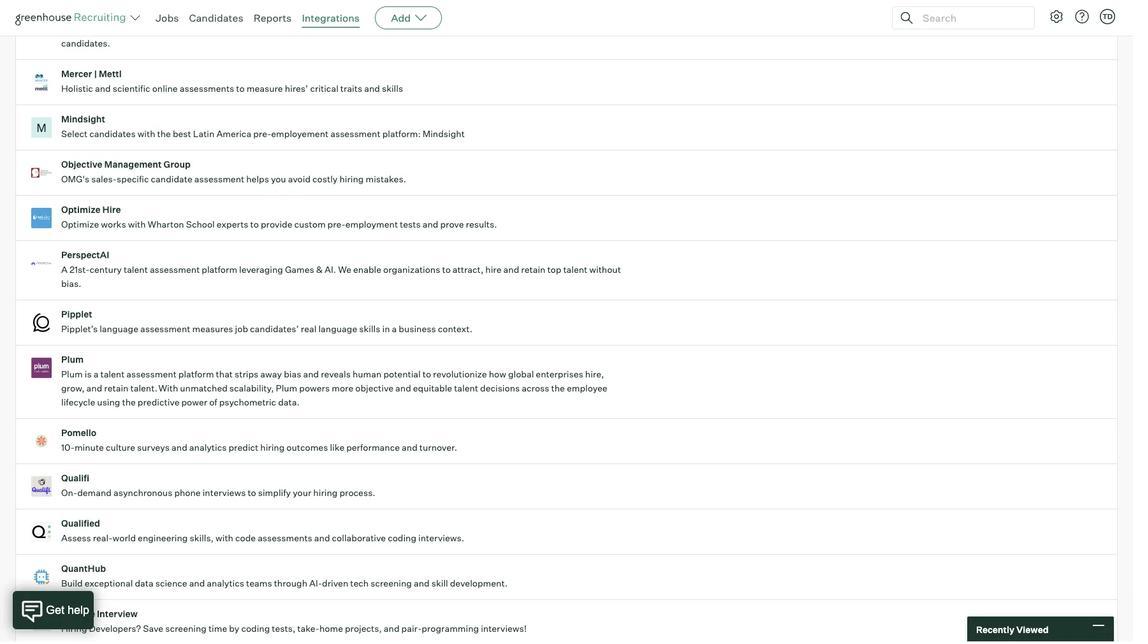 Task type: locate. For each thing, give the bounding box(es) containing it.
0 vertical spatial a
[[114, 24, 119, 35]]

2 vertical spatial platform
[[179, 369, 214, 380]]

0 vertical spatial hiring
[[340, 174, 364, 185]]

hiring
[[340, 174, 364, 185], [261, 442, 285, 453], [314, 488, 338, 499]]

and down "potential"
[[396, 383, 411, 394]]

analytics left predict
[[189, 442, 227, 453]]

1 vertical spatial a
[[392, 324, 397, 335]]

platform for perspectai
[[202, 264, 237, 275]]

2 horizontal spatial pre-
[[328, 219, 346, 230]]

sales-
[[91, 174, 117, 185]]

1 horizontal spatial is
[[105, 24, 112, 35]]

enable
[[354, 264, 382, 275]]

assessments up quanthub build exceptional data science and analytics teams through ai-driven tech screening and skill development. in the left bottom of the page
[[258, 533, 313, 544]]

1 horizontal spatial skills
[[382, 83, 403, 94]]

assessments inside mercer | mettl holistic and scientific online assessments to measure hires' critical traits and skills
[[180, 83, 234, 94]]

best
[[173, 128, 191, 140]]

1 horizontal spatial pre-
[[253, 128, 271, 140]]

candidates inside meetcode meetcode is a platform to pre-assess and interview candidates online. going beyond resumes, let's use skill-based questions to test candidates.
[[275, 24, 321, 35]]

power
[[182, 397, 207, 408]]

1 horizontal spatial screening
[[371, 578, 412, 589]]

mindsight
[[61, 114, 105, 125], [423, 128, 465, 140]]

and inside remote interview hiring developers? save screening time by coding tests, take-home projects, and pair-programming interviews!
[[384, 624, 400, 635]]

1 vertical spatial with
[[128, 219, 146, 230]]

the right using at the left bottom of page
[[122, 397, 136, 408]]

potential
[[384, 369, 421, 380]]

retain inside plum plum is a talent assessment platform that strips away bias and reveals human potential to revolutionize how global enterprises hire, grow, and retain talent. with unmatched scalability, plum powers more objective and equitable talent decisions across the employee lifecycle using the predictive power of psychometric data.
[[104, 383, 129, 394]]

candidate
[[151, 174, 193, 185]]

custom
[[294, 219, 326, 230]]

and left "pair-" on the left of the page
[[384, 624, 400, 635]]

going
[[353, 24, 378, 35]]

0 horizontal spatial the
[[122, 397, 136, 408]]

assessment inside objective management group omg's sales-specific candidate assessment helps you avoid costly hiring mistakes.
[[194, 174, 245, 185]]

0 vertical spatial platform
[[121, 24, 156, 35]]

1 vertical spatial analytics
[[207, 578, 244, 589]]

psychometric
[[219, 397, 276, 408]]

1 vertical spatial candidates
[[89, 128, 136, 140]]

mindsight right platform:
[[423, 128, 465, 140]]

0 horizontal spatial screening
[[165, 624, 207, 635]]

platform inside plum plum is a talent assessment platform that strips away bias and reveals human potential to revolutionize how global enterprises hire, grow, and retain talent. with unmatched scalability, plum powers more objective and equitable talent decisions across the employee lifecycle using the predictive power of psychometric data.
[[179, 369, 214, 380]]

10-
[[61, 442, 75, 453]]

is for meetcode
[[105, 24, 112, 35]]

latin
[[193, 128, 215, 140]]

1 horizontal spatial hiring
[[314, 488, 338, 499]]

a inside plum plum is a talent assessment platform that strips away bias and reveals human potential to revolutionize how global enterprises hire, grow, and retain talent. with unmatched scalability, plum powers more objective and equitable talent decisions across the employee lifecycle using the predictive power of psychometric data.
[[94, 369, 99, 380]]

0 horizontal spatial assessments
[[180, 83, 234, 94]]

and right the science
[[189, 578, 205, 589]]

developers?
[[89, 624, 141, 635]]

hiring inside objective management group omg's sales-specific candidate assessment helps you avoid costly hiring mistakes.
[[340, 174, 364, 185]]

1 vertical spatial platform
[[202, 264, 237, 275]]

to
[[158, 24, 167, 35], [581, 24, 590, 35], [236, 83, 245, 94], [250, 219, 259, 230], [442, 264, 451, 275], [423, 369, 431, 380], [248, 488, 256, 499]]

plum
[[61, 354, 84, 365], [61, 369, 83, 380], [276, 383, 298, 394]]

is for plum
[[85, 369, 92, 380]]

1 vertical spatial assessments
[[258, 533, 313, 544]]

assessment inside plum plum is a talent assessment platform that strips away bias and reveals human potential to revolutionize how global enterprises hire, grow, and retain talent. with unmatched scalability, plum powers more objective and equitable talent decisions across the employee lifecycle using the predictive power of psychometric data.
[[127, 369, 177, 380]]

language right pipplet's
[[100, 324, 138, 335]]

avoid
[[288, 174, 311, 185]]

revolutionize
[[433, 369, 487, 380]]

0 vertical spatial optimize
[[61, 204, 101, 215]]

is inside plum plum is a talent assessment platform that strips away bias and reveals human potential to revolutionize how global enterprises hire, grow, and retain talent. with unmatched scalability, plum powers more objective and equitable talent decisions across the employee lifecycle using the predictive power of psychometric data.
[[85, 369, 92, 380]]

1 horizontal spatial a
[[114, 24, 119, 35]]

of
[[209, 397, 217, 408]]

to left measure
[[236, 83, 245, 94]]

0 vertical spatial pre-
[[169, 24, 186, 35]]

2 vertical spatial hiring
[[314, 488, 338, 499]]

tech
[[350, 578, 369, 589]]

pre- right "custom"
[[328, 219, 346, 230]]

is inside meetcode meetcode is a platform to pre-assess and interview candidates online. going beyond resumes, let's use skill-based questions to test candidates.
[[105, 24, 112, 35]]

hire,
[[586, 369, 604, 380]]

assessment down wharton
[[150, 264, 200, 275]]

mindsight up select at the left of page
[[61, 114, 105, 125]]

0 vertical spatial is
[[105, 24, 112, 35]]

screening left "time" at the left bottom of page
[[165, 624, 207, 635]]

hire
[[486, 264, 502, 275]]

platform up unmatched
[[179, 369, 214, 380]]

the down enterprises at the bottom of page
[[552, 383, 565, 394]]

analytics left teams
[[207, 578, 244, 589]]

pomello 10-minute culture surveys and analytics predict hiring outcomes like performance and turnover.
[[61, 428, 458, 453]]

0 vertical spatial meetcode
[[61, 9, 104, 20]]

0 horizontal spatial candidates
[[89, 128, 136, 140]]

platform for plum
[[179, 369, 214, 380]]

pomello
[[61, 428, 96, 439]]

1 optimize from the top
[[61, 204, 101, 215]]

interviews.
[[419, 533, 465, 544]]

platform inside perspectai a 21st-century talent assessment platform leveraging games & ai. we enable organizations to attract, hire and retain top talent without bias.
[[202, 264, 237, 275]]

is up the candidates.
[[105, 24, 112, 35]]

talent
[[124, 264, 148, 275], [564, 264, 588, 275], [100, 369, 125, 380], [454, 383, 479, 394]]

a inside meetcode meetcode is a platform to pre-assess and interview candidates online. going beyond resumes, let's use skill-based questions to test candidates.
[[114, 24, 119, 35]]

assessment down the traits on the left top
[[331, 128, 381, 140]]

retain up using at the left bottom of page
[[104, 383, 129, 394]]

screening inside quanthub build exceptional data science and analytics teams through ai-driven tech screening and skill development.
[[371, 578, 412, 589]]

and inside qualified assess real-world engineering skills, with code assessments and collaborative coding interviews.
[[314, 533, 330, 544]]

and up powers
[[303, 369, 319, 380]]

0 vertical spatial analytics
[[189, 442, 227, 453]]

and right tests
[[423, 219, 439, 230]]

a right in
[[392, 324, 397, 335]]

0 horizontal spatial retain
[[104, 383, 129, 394]]

assessments right online on the left
[[180, 83, 234, 94]]

helps
[[246, 174, 269, 185]]

objective management group omg's sales-specific candidate assessment helps you avoid costly hiring mistakes.
[[61, 159, 406, 185]]

0 vertical spatial the
[[157, 128, 171, 140]]

hiring right your
[[314, 488, 338, 499]]

pre- right america
[[253, 128, 271, 140]]

viewed
[[1017, 624, 1049, 635]]

coding right by
[[241, 624, 270, 635]]

0 horizontal spatial hiring
[[261, 442, 285, 453]]

0 horizontal spatial a
[[94, 369, 99, 380]]

real
[[301, 324, 317, 335]]

2 vertical spatial with
[[216, 533, 233, 544]]

is up lifecycle
[[85, 369, 92, 380]]

1 vertical spatial pre-
[[253, 128, 271, 140]]

skills inside pipplet pipplet's language assessment measures job candidates' real language skills in a business context.
[[359, 324, 381, 335]]

to left simplify
[[248, 488, 256, 499]]

talent up using at the left bottom of page
[[100, 369, 125, 380]]

school
[[186, 219, 215, 230]]

bias.
[[61, 278, 81, 289]]

with left code on the bottom of page
[[216, 533, 233, 544]]

0 horizontal spatial language
[[100, 324, 138, 335]]

screening right tech
[[371, 578, 412, 589]]

platform up mettl
[[121, 24, 156, 35]]

1 vertical spatial optimize
[[61, 219, 99, 230]]

to left attract,
[[442, 264, 451, 275]]

leveraging
[[239, 264, 283, 275]]

1 horizontal spatial assessments
[[258, 533, 313, 544]]

skills,
[[190, 533, 214, 544]]

0 vertical spatial assessments
[[180, 83, 234, 94]]

century
[[90, 264, 122, 275]]

1 vertical spatial coding
[[241, 624, 270, 635]]

0 vertical spatial candidates
[[275, 24, 321, 35]]

2 vertical spatial pre-
[[328, 219, 346, 230]]

the
[[157, 128, 171, 140], [552, 383, 565, 394], [122, 397, 136, 408]]

retain left top
[[521, 264, 546, 275]]

coding left interviews. on the bottom
[[388, 533, 417, 544]]

qualifi
[[61, 473, 89, 484]]

0 horizontal spatial is
[[85, 369, 92, 380]]

traits
[[341, 83, 363, 94]]

and right the traits on the left top
[[364, 83, 380, 94]]

scientific
[[113, 83, 150, 94]]

and right hire
[[504, 264, 520, 275]]

talent right top
[[564, 264, 588, 275]]

recently
[[977, 624, 1015, 635]]

language right real
[[319, 324, 357, 335]]

without
[[590, 264, 621, 275]]

1 vertical spatial retain
[[104, 383, 129, 394]]

with inside qualified assess real-world engineering skills, with code assessments and collaborative coding interviews.
[[216, 533, 233, 544]]

how
[[489, 369, 507, 380]]

1 horizontal spatial retain
[[521, 264, 546, 275]]

to up equitable
[[423, 369, 431, 380]]

0 horizontal spatial skills
[[359, 324, 381, 335]]

1 horizontal spatial language
[[319, 324, 357, 335]]

with up management
[[138, 128, 155, 140]]

collaborative
[[332, 533, 386, 544]]

unmatched
[[180, 383, 228, 394]]

1 vertical spatial skills
[[359, 324, 381, 335]]

0 horizontal spatial mindsight
[[61, 114, 105, 125]]

like
[[330, 442, 345, 453]]

assessment left measures
[[140, 324, 190, 335]]

0 vertical spatial screening
[[371, 578, 412, 589]]

0 vertical spatial with
[[138, 128, 155, 140]]

qualified
[[61, 518, 100, 529]]

assessment left helps
[[194, 174, 245, 185]]

code
[[235, 533, 256, 544]]

jobs
[[156, 11, 179, 24]]

to left the test
[[581, 24, 590, 35]]

skills left in
[[359, 324, 381, 335]]

employement
[[271, 128, 329, 140]]

business
[[399, 324, 436, 335]]

assessments
[[180, 83, 234, 94], [258, 533, 313, 544]]

to inside plum plum is a talent assessment platform that strips away bias and reveals human potential to revolutionize how global enterprises hire, grow, and retain talent. with unmatched scalability, plum powers more objective and equitable talent decisions across the employee lifecycle using the predictive power of psychometric data.
[[423, 369, 431, 380]]

2 vertical spatial plum
[[276, 383, 298, 394]]

1 vertical spatial is
[[85, 369, 92, 380]]

hiring right predict
[[261, 442, 285, 453]]

omg's
[[61, 174, 89, 185]]

analytics inside pomello 10-minute culture surveys and analytics predict hiring outcomes like performance and turnover.
[[189, 442, 227, 453]]

2 vertical spatial a
[[94, 369, 99, 380]]

and right "assess"
[[217, 24, 233, 35]]

1 horizontal spatial the
[[157, 128, 171, 140]]

engineering
[[138, 533, 188, 544]]

and left collaborative
[[314, 533, 330, 544]]

0 vertical spatial mindsight
[[61, 114, 105, 125]]

to inside perspectai a 21st-century talent assessment platform leveraging games & ai. we enable organizations to attract, hire and retain top talent without bias.
[[442, 264, 451, 275]]

by
[[229, 624, 239, 635]]

configure image
[[1050, 9, 1065, 24]]

2 vertical spatial the
[[122, 397, 136, 408]]

with
[[138, 128, 155, 140], [128, 219, 146, 230], [216, 533, 233, 544]]

1 vertical spatial screening
[[165, 624, 207, 635]]

1 horizontal spatial candidates
[[275, 24, 321, 35]]

predictive
[[138, 397, 180, 408]]

in
[[383, 324, 390, 335]]

2 horizontal spatial hiring
[[340, 174, 364, 185]]

with right 'works'
[[128, 219, 146, 230]]

assessment up talent. with
[[127, 369, 177, 380]]

optimize left 'hire'
[[61, 204, 101, 215]]

1 vertical spatial mindsight
[[423, 128, 465, 140]]

a up mettl
[[114, 24, 119, 35]]

through
[[274, 578, 308, 589]]

recently viewed
[[977, 624, 1049, 635]]

more
[[332, 383, 354, 394]]

programming
[[422, 624, 479, 635]]

remote interview hiring developers? save screening time by coding tests, take-home projects, and pair-programming interviews!
[[61, 609, 527, 635]]

top
[[548, 264, 562, 275]]

assessment inside the mindsight select candidates with the best latin america pre-employement assessment platform: mindsight
[[331, 128, 381, 140]]

skills right the traits on the left top
[[382, 83, 403, 94]]

0 horizontal spatial pre-
[[169, 24, 186, 35]]

coding inside qualified assess real-world engineering skills, with code assessments and collaborative coding interviews.
[[388, 533, 417, 544]]

|
[[94, 68, 97, 80]]

optimize up perspectai at the left top of the page
[[61, 219, 99, 230]]

the inside the mindsight select candidates with the best latin america pre-employement assessment platform: mindsight
[[157, 128, 171, 140]]

pre- left candidates link
[[169, 24, 186, 35]]

0 horizontal spatial coding
[[241, 624, 270, 635]]

2 horizontal spatial a
[[392, 324, 397, 335]]

a up using at the left bottom of page
[[94, 369, 99, 380]]

0 vertical spatial coding
[[388, 533, 417, 544]]

to inside mercer | mettl holistic and scientific online assessments to measure hires' critical traits and skills
[[236, 83, 245, 94]]

a
[[114, 24, 119, 35], [392, 324, 397, 335], [94, 369, 99, 380]]

2 horizontal spatial the
[[552, 383, 565, 394]]

across
[[522, 383, 550, 394]]

a for away
[[94, 369, 99, 380]]

minute
[[75, 442, 104, 453]]

online
[[152, 83, 178, 94]]

1 vertical spatial meetcode
[[61, 24, 103, 35]]

let's
[[454, 24, 471, 35]]

1 vertical spatial the
[[552, 383, 565, 394]]

2 optimize from the top
[[61, 219, 99, 230]]

1 horizontal spatial coding
[[388, 533, 417, 544]]

hiring right costly
[[340, 174, 364, 185]]

build
[[61, 578, 83, 589]]

interview
[[234, 24, 273, 35]]

remote
[[61, 609, 95, 620]]

mettl
[[99, 68, 122, 80]]

talent right century
[[124, 264, 148, 275]]

hires'
[[285, 83, 308, 94]]

analytics inside quanthub build exceptional data science and analytics teams through ai-driven tech screening and skill development.
[[207, 578, 244, 589]]

the left best
[[157, 128, 171, 140]]

0 vertical spatial skills
[[382, 83, 403, 94]]

surveys
[[137, 442, 170, 453]]

asynchronous
[[114, 488, 173, 499]]

and left turnover.
[[402, 442, 418, 453]]

world
[[113, 533, 136, 544]]

platform left "leveraging"
[[202, 264, 237, 275]]

candidates'
[[250, 324, 299, 335]]

0 vertical spatial retain
[[521, 264, 546, 275]]

bias
[[284, 369, 301, 380]]

1 vertical spatial hiring
[[261, 442, 285, 453]]

to left provide
[[250, 219, 259, 230]]



Task type: vqa. For each thing, say whether or not it's contained in the screenshot.
"data"
yes



Task type: describe. For each thing, give the bounding box(es) containing it.
results.
[[466, 219, 497, 230]]

interviews
[[203, 488, 246, 499]]

save
[[143, 624, 163, 635]]

mercer | mettl holistic and scientific online assessments to measure hires' critical traits and skills
[[61, 68, 403, 94]]

&
[[316, 264, 323, 275]]

with inside the mindsight select candidates with the best latin america pre-employement assessment platform: mindsight
[[138, 128, 155, 140]]

analytics for teams
[[207, 578, 244, 589]]

and inside meetcode meetcode is a platform to pre-assess and interview candidates online. going beyond resumes, let's use skill-based questions to test candidates.
[[217, 24, 233, 35]]

reports
[[254, 11, 292, 24]]

perspectai
[[61, 250, 109, 261]]

1 meetcode from the top
[[61, 9, 104, 20]]

wharton
[[148, 219, 184, 230]]

take-
[[297, 624, 320, 635]]

equitable
[[413, 383, 452, 394]]

simplify
[[258, 488, 291, 499]]

global
[[508, 369, 534, 380]]

td button
[[1101, 9, 1116, 24]]

organizations
[[383, 264, 441, 275]]

assessments inside qualified assess real-world engineering skills, with code assessments and collaborative coding interviews.
[[258, 533, 313, 544]]

retain inside perspectai a 21st-century talent assessment platform leveraging games & ai. we enable organizations to attract, hire and retain top talent without bias.
[[521, 264, 546, 275]]

exceptional
[[85, 578, 133, 589]]

based
[[511, 24, 536, 35]]

pre- inside 'optimize hire optimize works with wharton school experts to provide custom pre-employment tests and prove results.'
[[328, 219, 346, 230]]

turnover.
[[420, 442, 458, 453]]

1 horizontal spatial mindsight
[[423, 128, 465, 140]]

qualified assess real-world engineering skills, with code assessments and collaborative coding interviews.
[[61, 518, 465, 544]]

greenhouse recruiting image
[[15, 10, 130, 26]]

Search text field
[[920, 9, 1023, 27]]

hiring inside pomello 10-minute culture surveys and analytics predict hiring outcomes like performance and turnover.
[[261, 442, 285, 453]]

time
[[209, 624, 227, 635]]

measures
[[192, 324, 233, 335]]

a
[[61, 264, 68, 275]]

context.
[[438, 324, 473, 335]]

td button
[[1098, 6, 1119, 27]]

2 meetcode from the top
[[61, 24, 103, 35]]

candidates link
[[189, 11, 244, 24]]

a for interview
[[114, 24, 119, 35]]

phone
[[174, 488, 201, 499]]

and inside perspectai a 21st-century talent assessment platform leveraging games & ai. we enable organizations to attract, hire and retain top talent without bias.
[[504, 264, 520, 275]]

integrations link
[[302, 11, 360, 24]]

demand
[[77, 488, 112, 499]]

employee
[[567, 383, 608, 394]]

21st-
[[70, 264, 90, 275]]

1 language from the left
[[100, 324, 138, 335]]

with inside 'optimize hire optimize works with wharton school experts to provide custom pre-employment tests and prove results.'
[[128, 219, 146, 230]]

employment
[[346, 219, 398, 230]]

hiring inside qualifi on-demand asynchronous phone interviews to simplify your hiring process.
[[314, 488, 338, 499]]

real-
[[93, 533, 113, 544]]

prove
[[441, 219, 464, 230]]

test
[[592, 24, 608, 35]]

that
[[216, 369, 233, 380]]

1 vertical spatial plum
[[61, 369, 83, 380]]

and left the skill
[[414, 578, 430, 589]]

meetcode meetcode is a platform to pre-assess and interview candidates online. going beyond resumes, let's use skill-based questions to test candidates.
[[61, 9, 608, 49]]

pre- inside meetcode meetcode is a platform to pre-assess and interview candidates online. going beyond resumes, let's use skill-based questions to test candidates.
[[169, 24, 186, 35]]

outcomes
[[287, 442, 328, 453]]

science
[[155, 578, 187, 589]]

online.
[[323, 24, 351, 35]]

to inside 'optimize hire optimize works with wharton school experts to provide custom pre-employment tests and prove results.'
[[250, 219, 259, 230]]

skills inside mercer | mettl holistic and scientific online assessments to measure hires' critical traits and skills
[[382, 83, 403, 94]]

mistakes.
[[366, 174, 406, 185]]

measure
[[247, 83, 283, 94]]

and up using at the left bottom of page
[[87, 383, 102, 394]]

to left "assess"
[[158, 24, 167, 35]]

interview
[[97, 609, 138, 620]]

using
[[97, 397, 120, 408]]

performance
[[347, 442, 400, 453]]

candidates inside the mindsight select candidates with the best latin america pre-employement assessment platform: mindsight
[[89, 128, 136, 140]]

process.
[[340, 488, 376, 499]]

experts
[[217, 219, 249, 230]]

hire
[[102, 204, 121, 215]]

scalability,
[[230, 383, 274, 394]]

add
[[391, 11, 411, 24]]

hiring
[[61, 624, 87, 635]]

candidates.
[[61, 38, 110, 49]]

pipplet
[[61, 309, 92, 320]]

away
[[261, 369, 282, 380]]

development.
[[450, 578, 508, 589]]

plum plum is a talent assessment platform that strips away bias and reveals human potential to revolutionize how global enterprises hire, grow, and retain talent. with unmatched scalability, plum powers more objective and equitable talent decisions across the employee lifecycle using the predictive power of psychometric data.
[[61, 354, 608, 408]]

pipplet's
[[61, 324, 98, 335]]

talent down revolutionize
[[454, 383, 479, 394]]

0 vertical spatial plum
[[61, 354, 84, 365]]

assessment inside pipplet pipplet's language assessment measures job candidates' real language skills in a business context.
[[140, 324, 190, 335]]

tests
[[400, 219, 421, 230]]

pre- inside the mindsight select candidates with the best latin america pre-employement assessment platform: mindsight
[[253, 128, 271, 140]]

job
[[235, 324, 248, 335]]

coding inside remote interview hiring developers? save screening time by coding tests, take-home projects, and pair-programming interviews!
[[241, 624, 270, 635]]

group
[[164, 159, 191, 170]]

driven
[[322, 578, 349, 589]]

reports link
[[254, 11, 292, 24]]

and right surveys
[[172, 442, 187, 453]]

to inside qualifi on-demand asynchronous phone interviews to simplify your hiring process.
[[248, 488, 256, 499]]

america
[[217, 128, 251, 140]]

analytics for predict
[[189, 442, 227, 453]]

talent. with
[[130, 383, 178, 394]]

grow,
[[61, 383, 85, 394]]

holistic
[[61, 83, 93, 94]]

and inside 'optimize hire optimize works with wharton school experts to provide custom pre-employment tests and prove results.'
[[423, 219, 439, 230]]

qualifi on-demand asynchronous phone interviews to simplify your hiring process.
[[61, 473, 376, 499]]

data
[[135, 578, 154, 589]]

integrations
[[302, 11, 360, 24]]

quanthub
[[61, 564, 106, 575]]

strips
[[235, 369, 259, 380]]

2 language from the left
[[319, 324, 357, 335]]

human
[[353, 369, 382, 380]]

and down mettl
[[95, 83, 111, 94]]

assessment inside perspectai a 21st-century talent assessment platform leveraging games & ai. we enable organizations to attract, hire and retain top talent without bias.
[[150, 264, 200, 275]]

platform inside meetcode meetcode is a platform to pre-assess and interview candidates online. going beyond resumes, let's use skill-based questions to test candidates.
[[121, 24, 156, 35]]

objective
[[356, 383, 394, 394]]

a inside pipplet pipplet's language assessment measures job candidates' real language skills in a business context.
[[392, 324, 397, 335]]

screening inside remote interview hiring developers? save screening time by coding tests, take-home projects, and pair-programming interviews!
[[165, 624, 207, 635]]



